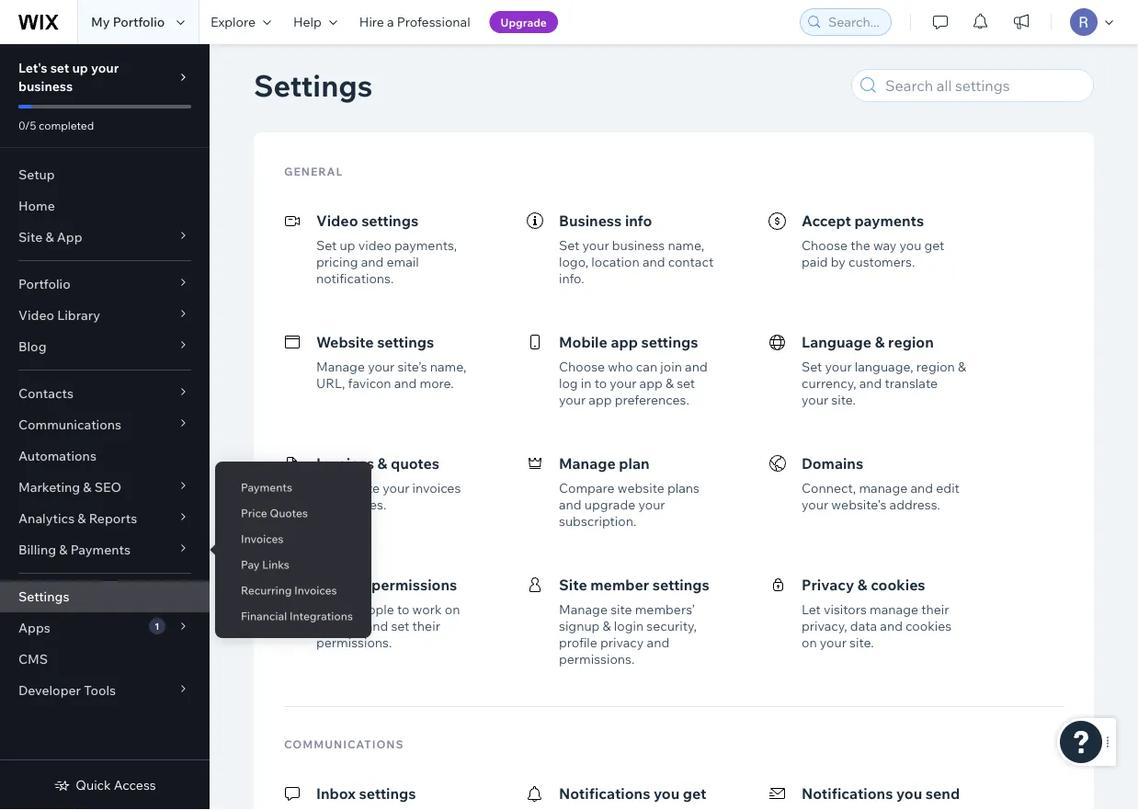 Task type: describe. For each thing, give the bounding box(es) containing it.
visitors
[[824, 601, 867, 617]]

manage inside manage plan compare website plans and upgrade your subscription.
[[559, 454, 616, 473]]

your inside invoices & quotes customize your invoices and quotes.
[[383, 480, 410, 496]]

completed
[[39, 118, 94, 132]]

connect,
[[802, 480, 856, 496]]

business for set
[[18, 78, 73, 94]]

1 vertical spatial app
[[640, 375, 663, 391]]

0 vertical spatial region
[[888, 333, 934, 351]]

domains
[[802, 454, 864, 473]]

language & region set your language, region & currency, and translate your site.
[[802, 333, 966, 408]]

privacy,
[[802, 618, 848, 634]]

video library button
[[0, 300, 210, 331]]

who
[[608, 359, 633, 375]]

set for business info
[[559, 237, 580, 253]]

payments
[[70, 542, 131, 558]]

your inside domains connect, manage and edit your website's address.
[[802, 497, 829, 513]]

access
[[114, 777, 156, 793]]

your inside privacy & cookies let visitors manage their privacy, data and cookies on your site.
[[820, 634, 847, 651]]

site for &
[[18, 229, 43, 245]]

settings for website settings manage your site's name, url, favicon and more.
[[377, 333, 434, 351]]

video for library
[[18, 307, 54, 323]]

library
[[57, 307, 100, 323]]

url,
[[316, 375, 345, 391]]

to inside roles & permissions invite people to work on this site and set their permissions.
[[397, 601, 410, 617]]

tools
[[84, 682, 116, 698]]

their inside privacy & cookies let visitors manage their privacy, data and cookies on your site.
[[922, 601, 949, 617]]

0 vertical spatial app
[[611, 333, 638, 351]]

language,
[[855, 359, 914, 375]]

and inside 'language & region set your language, region & currency, and translate your site.'
[[860, 375, 882, 391]]

set inside the mobile app settings choose who can join and log in to your app & set your app preferences.
[[677, 375, 695, 391]]

currency,
[[802, 375, 857, 391]]

mobile
[[559, 333, 608, 351]]

manage inside "website settings manage your site's name, url, favicon and more."
[[316, 359, 365, 375]]

analytics & reports
[[18, 510, 137, 526]]

communications button
[[0, 409, 210, 440]]

quick
[[76, 777, 111, 793]]

info
[[625, 211, 652, 230]]

developer tools
[[18, 682, 116, 698]]

website settings manage your site's name, url, favicon and more.
[[316, 333, 467, 391]]

invite
[[316, 601, 350, 617]]

& for quotes
[[378, 454, 387, 473]]

inbox
[[316, 784, 356, 803]]

upgrade button
[[490, 11, 558, 33]]

& for cookies
[[858, 576, 868, 594]]

my
[[91, 14, 110, 30]]

manage inside privacy & cookies let visitors manage their privacy, data and cookies on your site.
[[870, 601, 919, 617]]

the
[[851, 237, 871, 253]]

notifications you get button
[[513, 771, 767, 810]]

website
[[316, 333, 374, 351]]

and inside roles & permissions invite people to work on this site and set their permissions.
[[366, 618, 388, 634]]

info.
[[559, 270, 584, 286]]

Search all settings field
[[880, 70, 1088, 101]]

developer
[[18, 682, 81, 698]]

site & app
[[18, 229, 82, 245]]

hire a professional link
[[348, 0, 481, 44]]

0 vertical spatial cookies
[[871, 576, 926, 594]]

privacy & cookies let visitors manage their privacy, data and cookies on your site.
[[802, 576, 952, 651]]

business info set your business name, logo, location and contact info.
[[559, 211, 714, 286]]

hire a professional
[[359, 14, 470, 30]]

send
[[926, 784, 960, 803]]

set inside roles & permissions invite people to work on this site and set their permissions.
[[391, 618, 410, 634]]

you for notifications you get
[[654, 784, 680, 803]]

marketing & seo
[[18, 479, 121, 495]]

your down log
[[559, 392, 586, 408]]

preferences.
[[615, 392, 689, 408]]

subscription.
[[559, 513, 637, 529]]

portfolio inside popup button
[[18, 276, 71, 292]]

on inside roles & permissions invite people to work on this site and set their permissions.
[[445, 601, 460, 617]]

billing
[[18, 542, 56, 558]]

let's set up your business
[[18, 60, 119, 94]]

1 vertical spatial communications
[[284, 737, 404, 751]]

1 horizontal spatial settings
[[254, 67, 373, 104]]

upgrade
[[501, 15, 547, 29]]

permissions. for &
[[316, 634, 392, 651]]

settings for video settings set up video payments, pricing and email notifications.
[[361, 211, 419, 230]]

set for video settings
[[316, 237, 337, 253]]

log
[[559, 375, 578, 391]]

site inside site member settings manage site members' signup & login security, profile privacy and permissions.
[[611, 601, 632, 617]]

choose inside the accept payments choose the way you get paid by customers.
[[802, 237, 848, 253]]

can
[[636, 359, 658, 375]]

seo
[[94, 479, 121, 495]]

quick access
[[76, 777, 156, 793]]

site. inside privacy & cookies let visitors manage their privacy, data and cookies on your site.
[[850, 634, 874, 651]]

accept
[[802, 211, 851, 230]]

upgrade
[[585, 497, 636, 513]]

video library
[[18, 307, 100, 323]]

payments
[[855, 211, 924, 230]]

your down "who"
[[610, 375, 637, 391]]

0/5
[[18, 118, 36, 132]]

a
[[387, 14, 394, 30]]

and inside invoices & quotes customize your invoices and quotes.
[[316, 497, 339, 513]]

plan
[[619, 454, 650, 473]]

and inside the mobile app settings choose who can join and log in to your app & set your app preferences.
[[685, 359, 708, 375]]

settings inside the mobile app settings choose who can join and log in to your app & set your app preferences.
[[641, 333, 698, 351]]

site inside roles & permissions invite people to work on this site and set their permissions.
[[341, 618, 363, 634]]

mobile app settings choose who can join and log in to your app & set your app preferences.
[[559, 333, 708, 408]]

you for notifications you send
[[897, 784, 923, 803]]

blog
[[18, 338, 46, 354]]

name, for info
[[668, 237, 704, 253]]

plans
[[667, 480, 700, 496]]

notifications you get
[[559, 784, 707, 803]]

Search... field
[[823, 9, 886, 35]]

analytics & reports button
[[0, 503, 210, 534]]

sidebar element
[[0, 44, 210, 810]]

your inside business info set your business name, logo, location and contact info.
[[583, 237, 609, 253]]

permissions. for member
[[559, 651, 635, 667]]

1
[[155, 620, 159, 632]]

more.
[[420, 375, 454, 391]]

invoices
[[316, 454, 374, 473]]

site member settings manage site members' signup & login security, profile privacy and permissions.
[[559, 576, 710, 667]]

people
[[352, 601, 394, 617]]

reports
[[89, 510, 137, 526]]

language
[[802, 333, 872, 351]]

notifications for notifications you send
[[802, 784, 893, 803]]

explore
[[211, 14, 256, 30]]



Task type: vqa. For each thing, say whether or not it's contained in the screenshot.


Task type: locate. For each thing, give the bounding box(es) containing it.
on right work
[[445, 601, 460, 617]]

video for settings
[[316, 211, 358, 230]]

settings down help button
[[254, 67, 373, 104]]

app up "who"
[[611, 333, 638, 351]]

site right this
[[341, 618, 363, 634]]

0 vertical spatial their
[[922, 601, 949, 617]]

automations
[[18, 448, 96, 464]]

cookies up data
[[871, 576, 926, 594]]

0 vertical spatial communications
[[18, 417, 121, 433]]

permissions. down profile
[[559, 651, 635, 667]]

login
[[614, 618, 644, 634]]

1 vertical spatial business
[[612, 237, 665, 253]]

and down customize
[[316, 497, 339, 513]]

1 horizontal spatial site
[[559, 576, 587, 594]]

0 horizontal spatial set
[[316, 237, 337, 253]]

0 vertical spatial portfolio
[[113, 14, 165, 30]]

manage up compare
[[559, 454, 616, 473]]

& inside the analytics & reports dropdown button
[[78, 510, 86, 526]]

& up visitors
[[858, 576, 868, 594]]

security,
[[647, 618, 697, 634]]

business inside business info set your business name, logo, location and contact info.
[[612, 237, 665, 253]]

& left seo
[[83, 479, 92, 495]]

you inside the accept payments choose the way you get paid by customers.
[[900, 237, 922, 253]]

site up signup
[[559, 576, 587, 594]]

region up the translate
[[917, 359, 955, 375]]

0 horizontal spatial their
[[412, 618, 440, 634]]

your down 'currency,'
[[802, 392, 829, 408]]

by
[[831, 254, 846, 270]]

1 horizontal spatial business
[[612, 237, 665, 253]]

permissions. inside site member settings manage site members' signup & login security, profile privacy and permissions.
[[559, 651, 635, 667]]

site. down data
[[850, 634, 874, 651]]

hire
[[359, 14, 384, 30]]

business down let's
[[18, 78, 73, 94]]

website
[[618, 480, 665, 496]]

your inside let's set up your business
[[91, 60, 119, 76]]

& left the reports
[[78, 510, 86, 526]]

0 vertical spatial site
[[18, 229, 43, 245]]

set
[[50, 60, 69, 76], [677, 375, 695, 391], [391, 618, 410, 634]]

0 vertical spatial get
[[925, 237, 945, 253]]

0 vertical spatial settings
[[254, 67, 373, 104]]

portfolio right 'my'
[[113, 14, 165, 30]]

let
[[802, 601, 821, 617]]

settings right inbox
[[359, 784, 416, 803]]

portfolio button
[[0, 269, 210, 300]]

1 vertical spatial permissions.
[[559, 651, 635, 667]]

general-section element
[[270, 182, 1078, 684]]

1 horizontal spatial set
[[559, 237, 580, 253]]

member
[[591, 576, 649, 594]]

home link
[[0, 190, 210, 222]]

1 vertical spatial on
[[802, 634, 817, 651]]

settings inside video settings set up video payments, pricing and email notifications.
[[361, 211, 419, 230]]

customize
[[316, 480, 380, 496]]

0 horizontal spatial to
[[397, 601, 410, 617]]

1 vertical spatial manage
[[870, 601, 919, 617]]

get inside the accept payments choose the way you get paid by customers.
[[925, 237, 945, 253]]

site inside site member settings manage site members' signup & login security, profile privacy and permissions.
[[559, 576, 587, 594]]

0 horizontal spatial communications
[[18, 417, 121, 433]]

name, up contact at the right top
[[668, 237, 704, 253]]

0 horizontal spatial up
[[72, 60, 88, 76]]

your up 'currency,'
[[825, 359, 852, 375]]

cms
[[18, 651, 48, 667]]

name, inside business info set your business name, logo, location and contact info.
[[668, 237, 704, 253]]

0 horizontal spatial on
[[445, 601, 460, 617]]

their inside roles & permissions invite people to work on this site and set their permissions.
[[412, 618, 440, 634]]

& left quotes
[[378, 454, 387, 473]]

0 vertical spatial on
[[445, 601, 460, 617]]

1 vertical spatial video
[[18, 307, 54, 323]]

0 horizontal spatial notifications
[[559, 784, 651, 803]]

billing & payments button
[[0, 534, 210, 566]]

app up preferences.
[[640, 375, 663, 391]]

1 horizontal spatial set
[[391, 618, 410, 634]]

your down quotes
[[383, 480, 410, 496]]

edit
[[936, 480, 960, 496]]

1 horizontal spatial site
[[611, 601, 632, 617]]

site up login
[[611, 601, 632, 617]]

0 vertical spatial video
[[316, 211, 358, 230]]

get
[[925, 237, 945, 253], [683, 784, 707, 803]]

& left login
[[603, 618, 611, 634]]

up up pricing on the left top of page
[[340, 237, 355, 253]]

0 vertical spatial manage
[[859, 480, 908, 496]]

on down privacy,
[[802, 634, 817, 651]]

set down 'people'
[[391, 618, 410, 634]]

0 horizontal spatial settings
[[18, 589, 69, 605]]

name, up more.
[[430, 359, 467, 375]]

1 vertical spatial settings
[[18, 589, 69, 605]]

their right visitors
[[922, 601, 949, 617]]

communications inside dropdown button
[[18, 417, 121, 433]]

& up language,
[[875, 333, 885, 351]]

data
[[850, 618, 877, 634]]

1 horizontal spatial video
[[316, 211, 358, 230]]

and down "security,"
[[647, 634, 670, 651]]

app down in
[[589, 392, 612, 408]]

1 vertical spatial site
[[341, 618, 363, 634]]

settings for inbox settings
[[359, 784, 416, 803]]

and left contact at the right top
[[643, 254, 665, 270]]

business for info
[[612, 237, 665, 253]]

choose up in
[[559, 359, 605, 375]]

region
[[888, 333, 934, 351], [917, 359, 955, 375]]

0 vertical spatial site
[[611, 601, 632, 617]]

set down join
[[677, 375, 695, 391]]

settings inside button
[[359, 784, 416, 803]]

settings inside sidebar element
[[18, 589, 69, 605]]

& inside the mobile app settings choose who can join and log in to your app & set your app preferences.
[[666, 375, 674, 391]]

app
[[57, 229, 82, 245]]

set up logo,
[[559, 237, 580, 253]]

business
[[559, 211, 622, 230]]

1 vertical spatial up
[[340, 237, 355, 253]]

name, for settings
[[430, 359, 467, 375]]

& inside site member settings manage site members' signup & login security, profile privacy and permissions.
[[603, 618, 611, 634]]

join
[[661, 359, 682, 375]]

& up 'people'
[[358, 576, 368, 594]]

settings inside site member settings manage site members' signup & login security, profile privacy and permissions.
[[653, 576, 710, 594]]

notifications for notifications you get
[[559, 784, 651, 803]]

1 horizontal spatial their
[[922, 601, 949, 617]]

2 horizontal spatial set
[[677, 375, 695, 391]]

let's
[[18, 60, 47, 76]]

1 horizontal spatial notifications
[[802, 784, 893, 803]]

privacy
[[600, 634, 644, 651]]

way
[[874, 237, 897, 253]]

your down business on the top of the page
[[583, 237, 609, 253]]

choose
[[802, 237, 848, 253], [559, 359, 605, 375]]

manage up data
[[870, 601, 919, 617]]

site's
[[398, 359, 427, 375]]

1 horizontal spatial portfolio
[[113, 14, 165, 30]]

billing & payments
[[18, 542, 131, 558]]

& right billing
[[59, 542, 68, 558]]

contact
[[668, 254, 714, 270]]

& left app
[[45, 229, 54, 245]]

0 vertical spatial to
[[595, 375, 607, 391]]

and up address.
[[911, 480, 933, 496]]

quotes
[[391, 454, 439, 473]]

and inside manage plan compare website plans and upgrade your subscription.
[[559, 497, 582, 513]]

setup link
[[0, 159, 210, 190]]

notifications you send button
[[756, 771, 1010, 810]]

set right let's
[[50, 60, 69, 76]]

video up blog
[[18, 307, 54, 323]]

1 horizontal spatial up
[[340, 237, 355, 253]]

video inside video settings set up video payments, pricing and email notifications.
[[316, 211, 358, 230]]

their down work
[[412, 618, 440, 634]]

& for payments
[[59, 542, 68, 558]]

1 vertical spatial get
[[683, 784, 707, 803]]

manage up url,
[[316, 359, 365, 375]]

1 vertical spatial to
[[397, 601, 410, 617]]

settings up site's
[[377, 333, 434, 351]]

& for permissions
[[358, 576, 368, 594]]

permissions. inside roles & permissions invite people to work on this site and set their permissions.
[[316, 634, 392, 651]]

developer tools button
[[0, 675, 210, 706]]

& for seo
[[83, 479, 92, 495]]

to
[[595, 375, 607, 391], [397, 601, 410, 617]]

1 vertical spatial choose
[[559, 359, 605, 375]]

settings up apps
[[18, 589, 69, 605]]

address.
[[890, 497, 941, 513]]

& inside billing & payments dropdown button
[[59, 542, 68, 558]]

permissions. down this
[[316, 634, 392, 651]]

1 vertical spatial cookies
[[906, 618, 952, 634]]

business down the info
[[612, 237, 665, 253]]

location
[[592, 254, 640, 270]]

automations link
[[0, 440, 210, 472]]

to right in
[[595, 375, 607, 391]]

your down connect,
[[802, 497, 829, 513]]

invoices
[[412, 480, 461, 496]]

1 horizontal spatial choose
[[802, 237, 848, 253]]

manage up signup
[[559, 601, 608, 617]]

1 horizontal spatial permissions.
[[559, 651, 635, 667]]

& for app
[[45, 229, 54, 245]]

1 notifications from the left
[[559, 784, 651, 803]]

logo,
[[559, 254, 589, 270]]

1 horizontal spatial to
[[595, 375, 607, 391]]

to left work
[[397, 601, 410, 617]]

0 horizontal spatial set
[[50, 60, 69, 76]]

video inside video library popup button
[[18, 307, 54, 323]]

0 horizontal spatial permissions.
[[316, 634, 392, 651]]

quotes.
[[342, 497, 386, 513]]

0 vertical spatial business
[[18, 78, 73, 94]]

& for region
[[875, 333, 885, 351]]

roles
[[316, 576, 355, 594]]

notifications.
[[316, 270, 394, 286]]

0 horizontal spatial site
[[18, 229, 43, 245]]

video settings set up video payments, pricing and email notifications.
[[316, 211, 457, 286]]

1 vertical spatial region
[[917, 359, 955, 375]]

0 vertical spatial manage
[[316, 359, 365, 375]]

site & app button
[[0, 222, 210, 253]]

invoices & quotes customize your invoices and quotes.
[[316, 454, 461, 513]]

business inside let's set up your business
[[18, 78, 73, 94]]

marketing & seo button
[[0, 472, 210, 503]]

0 horizontal spatial site
[[341, 618, 363, 634]]

your up favicon
[[368, 359, 395, 375]]

settings up video
[[361, 211, 419, 230]]

help button
[[282, 0, 348, 44]]

site
[[611, 601, 632, 617], [341, 618, 363, 634]]

0 vertical spatial set
[[50, 60, 69, 76]]

set up pricing on the left top of page
[[316, 237, 337, 253]]

set inside let's set up your business
[[50, 60, 69, 76]]

site down home
[[18, 229, 43, 245]]

profile
[[559, 634, 598, 651]]

2 vertical spatial set
[[391, 618, 410, 634]]

permissions.
[[316, 634, 392, 651], [559, 651, 635, 667]]

0 vertical spatial name,
[[668, 237, 704, 253]]

0 horizontal spatial choose
[[559, 359, 605, 375]]

settings
[[361, 211, 419, 230], [377, 333, 434, 351], [641, 333, 698, 351], [653, 576, 710, 594], [359, 784, 416, 803]]

communications up automations
[[18, 417, 121, 433]]

and inside privacy & cookies let visitors manage their privacy, data and cookies on your site.
[[880, 618, 903, 634]]

settings inside "website settings manage your site's name, url, favicon and more."
[[377, 333, 434, 351]]

0 vertical spatial choose
[[802, 237, 848, 253]]

professional
[[397, 14, 470, 30]]

manage up website's
[[859, 480, 908, 496]]

video
[[358, 237, 392, 253]]

your down 'my'
[[91, 60, 119, 76]]

up right let's
[[72, 60, 88, 76]]

your inside "website settings manage your site's name, url, favicon and more."
[[368, 359, 395, 375]]

up inside let's set up your business
[[72, 60, 88, 76]]

site. inside 'language & region set your language, region & currency, and translate your site.'
[[832, 392, 856, 408]]

this
[[316, 618, 338, 634]]

1 vertical spatial site.
[[850, 634, 874, 651]]

manage
[[859, 480, 908, 496], [870, 601, 919, 617]]

inbox settings button
[[270, 771, 524, 810]]

& inside site & app popup button
[[45, 229, 54, 245]]

your
[[91, 60, 119, 76], [583, 237, 609, 253], [368, 359, 395, 375], [825, 359, 852, 375], [610, 375, 637, 391], [559, 392, 586, 408], [802, 392, 829, 408], [383, 480, 410, 496], [639, 497, 665, 513], [802, 497, 829, 513], [820, 634, 847, 651]]

your inside manage plan compare website plans and upgrade your subscription.
[[639, 497, 665, 513]]

and down video
[[361, 254, 384, 270]]

site inside popup button
[[18, 229, 43, 245]]

2 horizontal spatial set
[[802, 359, 822, 375]]

0 vertical spatial site.
[[832, 392, 856, 408]]

and down 'people'
[[366, 618, 388, 634]]

cookies right data
[[906, 618, 952, 634]]

site. down 'currency,'
[[832, 392, 856, 408]]

0 horizontal spatial name,
[[430, 359, 467, 375]]

settings up join
[[641, 333, 698, 351]]

0 vertical spatial permissions.
[[316, 634, 392, 651]]

get inside notifications you get button
[[683, 784, 707, 803]]

your down privacy,
[[820, 634, 847, 651]]

and down language,
[[860, 375, 882, 391]]

2 vertical spatial manage
[[559, 601, 608, 617]]

my portfolio
[[91, 14, 165, 30]]

cms link
[[0, 644, 210, 675]]

2 notifications from the left
[[802, 784, 893, 803]]

1 horizontal spatial on
[[802, 634, 817, 651]]

& inside privacy & cookies let visitors manage their privacy, data and cookies on your site.
[[858, 576, 868, 594]]

communications up inbox
[[284, 737, 404, 751]]

and right join
[[685, 359, 708, 375]]

pricing
[[316, 254, 358, 270]]

customers.
[[849, 254, 915, 270]]

video up pricing on the left top of page
[[316, 211, 358, 230]]

set inside 'language & region set your language, region & currency, and translate your site.'
[[802, 359, 822, 375]]

and down compare
[[559, 497, 582, 513]]

& inside marketing & seo dropdown button
[[83, 479, 92, 495]]

analytics
[[18, 510, 75, 526]]

& right language,
[[958, 359, 966, 375]]

set
[[316, 237, 337, 253], [559, 237, 580, 253], [802, 359, 822, 375]]

& inside roles & permissions invite people to work on this site and set their permissions.
[[358, 576, 368, 594]]

and inside video settings set up video payments, pricing and email notifications.
[[361, 254, 384, 270]]

set up 'currency,'
[[802, 359, 822, 375]]

on
[[445, 601, 460, 617], [802, 634, 817, 651]]

& for reports
[[78, 510, 86, 526]]

blog button
[[0, 331, 210, 362]]

2 vertical spatial app
[[589, 392, 612, 408]]

0 vertical spatial up
[[72, 60, 88, 76]]

portfolio up video library
[[18, 276, 71, 292]]

manage inside domains connect, manage and edit your website's address.
[[859, 480, 908, 496]]

to inside the mobile app settings choose who can join and log in to your app & set your app preferences.
[[595, 375, 607, 391]]

region up language,
[[888, 333, 934, 351]]

0/5 completed
[[18, 118, 94, 132]]

manage inside site member settings manage site members' signup & login security, profile privacy and permissions.
[[559, 601, 608, 617]]

communications-section element
[[270, 755, 1078, 810]]

1 vertical spatial name,
[[430, 359, 467, 375]]

0 horizontal spatial business
[[18, 78, 73, 94]]

0 horizontal spatial get
[[683, 784, 707, 803]]

manage plan compare website plans and upgrade your subscription.
[[559, 454, 700, 529]]

help
[[293, 14, 322, 30]]

name, inside "website settings manage your site's name, url, favicon and more."
[[430, 359, 467, 375]]

and inside site member settings manage site members' signup & login security, profile privacy and permissions.
[[647, 634, 670, 651]]

translate
[[885, 375, 938, 391]]

1 vertical spatial their
[[412, 618, 440, 634]]

0 horizontal spatial video
[[18, 307, 54, 323]]

1 horizontal spatial name,
[[668, 237, 704, 253]]

& down join
[[666, 375, 674, 391]]

up inside video settings set up video payments, pricing and email notifications.
[[340, 237, 355, 253]]

and inside business info set your business name, logo, location and contact info.
[[643, 254, 665, 270]]

email
[[387, 254, 419, 270]]

and inside domains connect, manage and edit your website's address.
[[911, 480, 933, 496]]

1 horizontal spatial communications
[[284, 737, 404, 751]]

site for member
[[559, 576, 587, 594]]

notifications you send
[[802, 784, 960, 803]]

set inside business info set your business name, logo, location and contact info.
[[559, 237, 580, 253]]

1 vertical spatial portfolio
[[18, 276, 71, 292]]

signup
[[559, 618, 600, 634]]

set inside video settings set up video payments, pricing and email notifications.
[[316, 237, 337, 253]]

1 horizontal spatial get
[[925, 237, 945, 253]]

roles & permissions invite people to work on this site and set their permissions.
[[316, 576, 460, 651]]

and inside "website settings manage your site's name, url, favicon and more."
[[394, 375, 417, 391]]

& inside invoices & quotes customize your invoices and quotes.
[[378, 454, 387, 473]]

0 horizontal spatial portfolio
[[18, 276, 71, 292]]

1 vertical spatial manage
[[559, 454, 616, 473]]

on inside privacy & cookies let visitors manage their privacy, data and cookies on your site.
[[802, 634, 817, 651]]

and right data
[[880, 618, 903, 634]]

and down site's
[[394, 375, 417, 391]]

choose inside the mobile app settings choose who can join and log in to your app & set your app preferences.
[[559, 359, 605, 375]]

choose up paid
[[802, 237, 848, 253]]

home
[[18, 198, 55, 214]]

your down website
[[639, 497, 665, 513]]

1 vertical spatial site
[[559, 576, 587, 594]]

settings up the members'
[[653, 576, 710, 594]]

privacy
[[802, 576, 854, 594]]

1 vertical spatial set
[[677, 375, 695, 391]]



